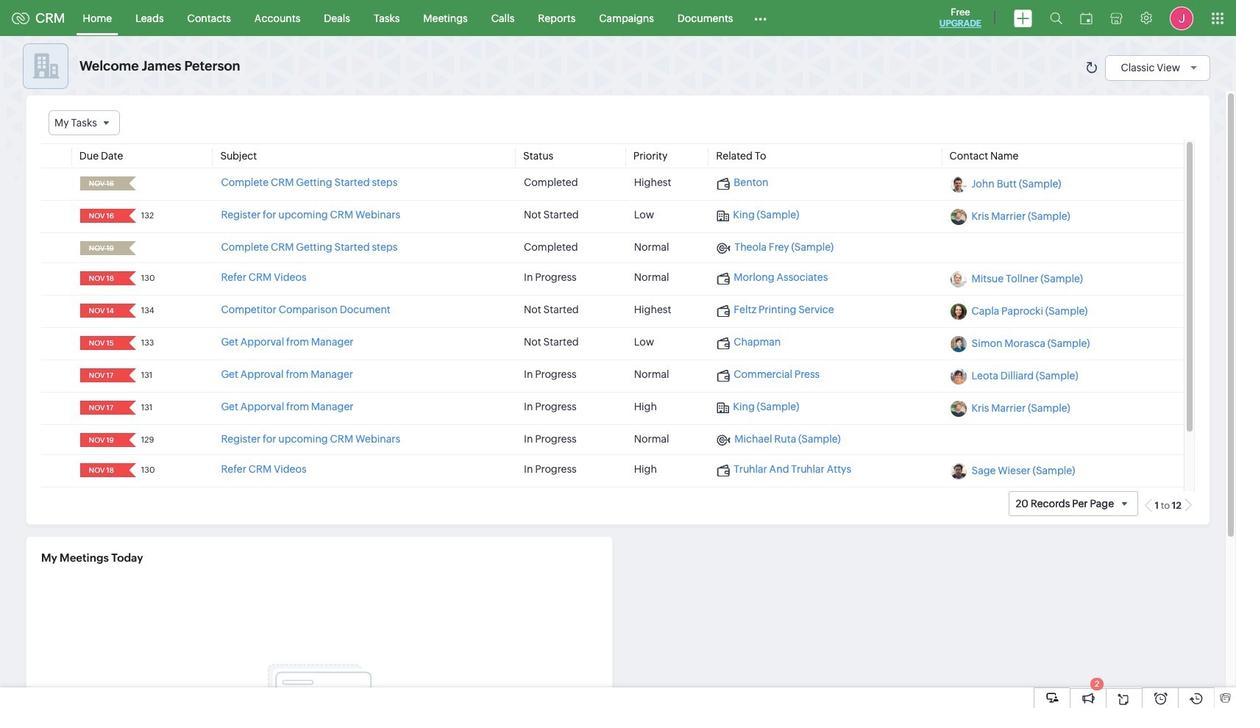 Task type: describe. For each thing, give the bounding box(es) containing it.
profile image
[[1170, 6, 1194, 30]]

search element
[[1041, 0, 1071, 36]]

Other Modules field
[[745, 6, 777, 30]]

create menu element
[[1005, 0, 1041, 36]]



Task type: locate. For each thing, give the bounding box(es) containing it.
logo image
[[12, 12, 29, 24]]

search image
[[1050, 12, 1063, 24]]

create menu image
[[1014, 9, 1032, 27]]

profile element
[[1161, 0, 1202, 36]]

calendar image
[[1080, 12, 1093, 24]]

None field
[[49, 110, 120, 136], [85, 177, 119, 191], [85, 209, 119, 223], [85, 242, 119, 255], [85, 272, 119, 286], [85, 304, 119, 318], [85, 336, 119, 350], [85, 369, 119, 383], [85, 401, 119, 415], [85, 434, 119, 448], [85, 464, 119, 478], [49, 110, 120, 136], [85, 177, 119, 191], [85, 209, 119, 223], [85, 242, 119, 255], [85, 272, 119, 286], [85, 304, 119, 318], [85, 336, 119, 350], [85, 369, 119, 383], [85, 401, 119, 415], [85, 434, 119, 448], [85, 464, 119, 478]]



